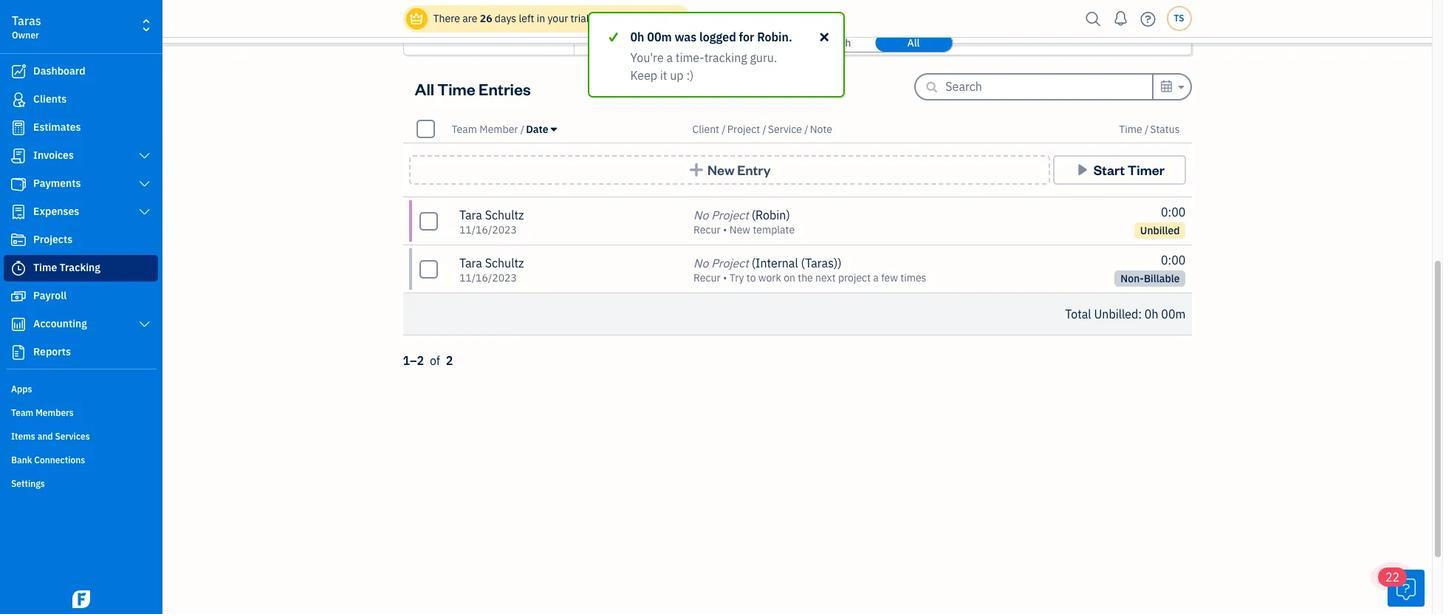 Task type: vqa. For each thing, say whether or not it's contained in the screenshot.
leftmost new invoice link
no



Task type: locate. For each thing, give the bounding box(es) containing it.
are
[[463, 12, 478, 25]]

2 11/16/2023 from the top
[[460, 271, 517, 285]]

1 vertical spatial tracking
[[60, 261, 100, 274]]

0 vertical spatial time tracking
[[403, 3, 509, 24]]

1 tara schultz 11/16/2023 from the top
[[460, 208, 524, 236]]

team inside main element
[[11, 407, 33, 418]]

payment image
[[10, 177, 27, 191]]

taras
[[12, 13, 41, 28]]

1 horizontal spatial 00m
[[1162, 307, 1186, 321]]

estimates link
[[4, 115, 158, 141]]

member
[[480, 122, 518, 136]]

chevron large down image
[[138, 150, 151, 162], [138, 178, 151, 190], [138, 318, 151, 330]]

project inside no project ( internal (taras) ) recur • try to work on the next project a few times
[[712, 256, 749, 270]]

00m right the :
[[1162, 307, 1186, 321]]

0 vertical spatial no
[[694, 208, 709, 222]]

team left member
[[452, 122, 477, 136]]

2 chevron large down image from the top
[[138, 178, 151, 190]]

• left the try
[[723, 271, 728, 285]]

1 11/16/2023 from the top
[[460, 223, 517, 236]]

0 horizontal spatial a
[[667, 50, 673, 65]]

bank
[[11, 454, 32, 466]]

unbilled
[[1141, 224, 1180, 237]]

0 vertical spatial a
[[667, 50, 673, 65]]

0 vertical spatial 11/16/2023
[[460, 223, 517, 236]]

the
[[798, 271, 813, 285]]

apps
[[11, 384, 32, 395]]

time tracking inside main element
[[33, 261, 100, 274]]

tracking
[[705, 50, 748, 65]]

new
[[708, 161, 735, 178], [730, 223, 751, 236]]

a inside 0h 00m was logged for robin. you're a time-tracking guru. keep it up :)
[[667, 50, 673, 65]]

time tracking
[[403, 3, 509, 24], [33, 261, 100, 274]]

:
[[1139, 307, 1143, 321]]

1 vertical spatial 11/16/2023
[[460, 271, 517, 285]]

) up the project
[[838, 256, 842, 270]]

1 chevron large down image from the top
[[138, 150, 151, 162]]

projects link
[[4, 227, 158, 253]]

no inside no project ( internal (taras) ) recur • try to work on the next project a few times
[[694, 256, 709, 270]]

0 vertical spatial (
[[752, 208, 756, 222]]

resource center badge image
[[1389, 570, 1425, 607]]

tara
[[460, 208, 482, 222], [460, 256, 482, 270]]

•
[[723, 223, 728, 236], [723, 271, 728, 285]]

a
[[667, 50, 673, 65], [874, 271, 879, 285]]

no
[[694, 208, 709, 222], [694, 256, 709, 270]]

2 0:00 from the top
[[1162, 253, 1186, 268]]

1 vertical spatial )
[[838, 256, 842, 270]]

new left the template
[[730, 223, 751, 236]]

recur left the try
[[694, 271, 721, 285]]

1 vertical spatial tara schultz 11/16/2023
[[460, 256, 524, 285]]

1 / from the left
[[521, 122, 525, 136]]

0 vertical spatial tara
[[460, 208, 482, 222]]

notifications image
[[1110, 4, 1133, 33]]

1 vertical spatial 0:00
[[1162, 253, 1186, 268]]

1 horizontal spatial )
[[838, 256, 842, 270]]

0 vertical spatial •
[[723, 223, 728, 236]]

0h
[[631, 30, 645, 44], [1145, 307, 1159, 321]]

ts button
[[1167, 6, 1192, 31]]

a left few
[[874, 271, 879, 285]]

no down plus "image"
[[694, 208, 709, 222]]

0 horizontal spatial caretdown image
[[551, 123, 557, 135]]

bank connections
[[11, 454, 85, 466]]

project inside no project ( robin ) recur • new template
[[712, 208, 749, 222]]

tracking
[[444, 3, 509, 24], [60, 261, 100, 274]]

trial.
[[571, 12, 592, 25]]

money image
[[10, 289, 27, 304]]

tracking left left
[[444, 3, 509, 24]]

times
[[901, 271, 927, 285]]

settings
[[11, 478, 45, 489]]

1 vertical spatial no
[[694, 256, 709, 270]]

schultz for internal (taras)
[[485, 256, 524, 270]]

0 vertical spatial project
[[728, 122, 760, 136]]

expense image
[[10, 205, 27, 219]]

0:00 for )
[[1162, 205, 1186, 219]]

time / status
[[1120, 122, 1180, 136]]

up
[[670, 68, 684, 83]]

try
[[730, 271, 745, 285]]

1 ( from the top
[[752, 208, 756, 222]]

recur down plus "image"
[[694, 223, 721, 236]]

0 horizontal spatial all
[[415, 78, 435, 99]]

recur
[[694, 223, 721, 236], [694, 271, 721, 285]]

0:00 inside 0:00 unbilled
[[1162, 205, 1186, 219]]

0:00 up billable on the right of the page
[[1162, 253, 1186, 268]]

0 vertical spatial 0h
[[631, 30, 645, 44]]

1 vertical spatial project
[[712, 208, 749, 222]]

1 vertical spatial team
[[11, 407, 33, 418]]

project
[[728, 122, 760, 136], [712, 208, 749, 222], [712, 256, 749, 270]]

1 vertical spatial caretdown image
[[551, 123, 557, 135]]

team down apps at the bottom of page
[[11, 407, 33, 418]]

ts
[[1175, 13, 1185, 24]]

0:00 for (taras)
[[1162, 253, 1186, 268]]

note
[[810, 122, 833, 136]]

2 vertical spatial project
[[712, 256, 749, 270]]

project
[[839, 271, 871, 285]]

expenses
[[33, 205, 79, 218]]

next
[[816, 271, 836, 285]]

chevron large down image for accounting
[[138, 318, 151, 330]]

0 vertical spatial schultz
[[485, 208, 524, 222]]

/ right client at the top left of page
[[722, 122, 726, 136]]

2 vertical spatial chevron large down image
[[138, 318, 151, 330]]

0h inside 0h 00m was logged for robin. you're a time-tracking guru. keep it up :)
[[631, 30, 645, 44]]

0:00 non-billable
[[1121, 253, 1186, 285]]

generate
[[1075, 4, 1133, 21]]

new inside new entry button
[[708, 161, 735, 178]]

/ left status
[[1145, 122, 1149, 136]]

days
[[495, 12, 517, 25]]

1–2
[[403, 353, 424, 368]]

0 vertical spatial 00m
[[648, 30, 672, 44]]

timer image
[[10, 261, 27, 276]]

no for robin
[[694, 208, 709, 222]]

0 vertical spatial all
[[908, 36, 920, 50]]

0:00
[[1162, 205, 1186, 219], [1162, 253, 1186, 268]]

( inside no project ( internal (taras) ) recur • try to work on the next project a few times
[[752, 256, 756, 270]]

1 no from the top
[[694, 208, 709, 222]]

1 vertical spatial schultz
[[485, 256, 524, 270]]

) inside no project ( robin ) recur • new template
[[787, 208, 791, 222]]

1 tara from the top
[[460, 208, 482, 222]]

0 vertical spatial tracking
[[444, 3, 509, 24]]

all for all
[[908, 36, 920, 50]]

00m down account
[[648, 30, 672, 44]]

1 horizontal spatial 0h
[[1145, 307, 1159, 321]]

invoice image
[[10, 149, 27, 163]]

0 horizontal spatial team
[[11, 407, 33, 418]]

0 horizontal spatial 0h
[[631, 30, 645, 44]]

client / project / service / note
[[693, 122, 833, 136]]

) inside no project ( internal (taras) ) recur • try to work on the next project a few times
[[838, 256, 842, 270]]

estimates
[[33, 120, 81, 134]]

0 horizontal spatial )
[[787, 208, 791, 222]]

close image
[[818, 28, 832, 46]]

a up it
[[667, 50, 673, 65]]

guru.
[[750, 50, 778, 65]]

project for internal
[[712, 256, 749, 270]]

1 vertical spatial chevron large down image
[[138, 178, 151, 190]]

invoice
[[1135, 4, 1179, 21]]

1 0:00 from the top
[[1162, 205, 1186, 219]]

2 • from the top
[[723, 271, 728, 285]]

2 schultz from the top
[[485, 256, 524, 270]]

team members link
[[4, 401, 158, 423]]

freshbooks image
[[69, 590, 93, 608]]

chevron large down image for payments
[[138, 178, 151, 190]]

expenses link
[[4, 199, 158, 225]]

11/16/2023 for internal
[[460, 271, 517, 285]]

1 vertical spatial a
[[874, 271, 879, 285]]

team for team members
[[11, 407, 33, 418]]

invoices
[[33, 149, 74, 162]]

• left the template
[[723, 223, 728, 236]]

1 horizontal spatial team
[[452, 122, 477, 136]]

00m inside 0h 00m was logged for robin. you're a time-tracking guru. keep it up :)
[[648, 30, 672, 44]]

0 horizontal spatial tracking
[[60, 261, 100, 274]]

caretdown image right calendar icon
[[1177, 78, 1185, 96]]

/ left date at top
[[521, 122, 525, 136]]

date link
[[526, 122, 557, 136]]

time right timer icon at the top of the page
[[33, 261, 57, 274]]

no down no project ( robin ) recur • new template
[[694, 256, 709, 270]]

payments link
[[4, 171, 158, 197]]

0 vertical spatial caretdown image
[[1177, 78, 1185, 96]]

1 vertical spatial tara
[[460, 256, 482, 270]]

/ left "service"
[[763, 122, 767, 136]]

/ left note link
[[805, 122, 809, 136]]

0 vertical spatial tara schultz 11/16/2023
[[460, 208, 524, 236]]

1 vertical spatial all
[[415, 78, 435, 99]]

report image
[[10, 345, 27, 360]]

0 horizontal spatial time tracking
[[33, 261, 100, 274]]

1 vertical spatial •
[[723, 271, 728, 285]]

0 vertical spatial 0:00
[[1162, 205, 1186, 219]]

service
[[768, 122, 802, 136]]

1 horizontal spatial a
[[874, 271, 879, 285]]

(taras)
[[801, 256, 838, 270]]

1 recur from the top
[[694, 223, 721, 236]]

22
[[1386, 570, 1400, 585]]

caretdown image right date at top
[[551, 123, 557, 135]]

3 chevron large down image from the top
[[138, 318, 151, 330]]

1 schultz from the top
[[485, 208, 524, 222]]

• inside no project ( robin ) recur • new template
[[723, 223, 728, 236]]

robin
[[756, 208, 787, 222]]

accounting link
[[4, 311, 158, 338]]

client image
[[10, 92, 27, 107]]

0 vertical spatial recur
[[694, 223, 721, 236]]

team
[[452, 122, 477, 136], [11, 407, 33, 418]]

project left robin
[[712, 208, 749, 222]]

time-
[[676, 50, 705, 65]]

2 tara schultz 11/16/2023 from the top
[[460, 256, 524, 285]]

project up the try
[[712, 256, 749, 270]]

1 vertical spatial (
[[752, 256, 756, 270]]

1 vertical spatial new
[[730, 223, 751, 236]]

tracking down projects link
[[60, 261, 100, 274]]

new entry
[[708, 161, 771, 178]]

payroll link
[[4, 283, 158, 310]]

1 vertical spatial recur
[[694, 271, 721, 285]]

caretdown image
[[1177, 78, 1185, 96], [551, 123, 557, 135]]

1 vertical spatial 0h
[[1145, 307, 1159, 321]]

status
[[0, 12, 1433, 98]]

1 vertical spatial time tracking
[[33, 261, 100, 274]]

0:00 up unbilled
[[1162, 205, 1186, 219]]

chevron large down image for invoices
[[138, 150, 151, 162]]

1 horizontal spatial all
[[908, 36, 920, 50]]

2 recur from the top
[[694, 271, 721, 285]]

) up the template
[[787, 208, 791, 222]]

1 • from the top
[[723, 223, 728, 236]]

no inside no project ( robin ) recur • new template
[[694, 208, 709, 222]]

no project ( robin ) recur • new template
[[694, 208, 795, 236]]

robin.
[[758, 30, 793, 44]]

total
[[1066, 307, 1092, 321]]

1 horizontal spatial caretdown image
[[1177, 78, 1185, 96]]

( inside no project ( robin ) recur • new template
[[752, 208, 756, 222]]

2 tara from the top
[[460, 256, 482, 270]]

time
[[403, 3, 441, 24], [438, 78, 476, 99], [1120, 122, 1143, 136], [33, 261, 57, 274]]

for
[[739, 30, 755, 44]]

0 vertical spatial new
[[708, 161, 735, 178]]

0h right the :
[[1145, 307, 1159, 321]]

tara schultz 11/16/2023
[[460, 208, 524, 236], [460, 256, 524, 285]]

0:00 inside 0:00 non-billable
[[1162, 253, 1186, 268]]

)
[[787, 208, 791, 222], [838, 256, 842, 270]]

upgrade account link
[[595, 12, 680, 25]]

estimate image
[[10, 120, 27, 135]]

2 no from the top
[[694, 256, 709, 270]]

0 vertical spatial )
[[787, 208, 791, 222]]

( up to
[[752, 256, 756, 270]]

2
[[446, 353, 453, 368]]

0 horizontal spatial 00m
[[648, 30, 672, 44]]

items
[[11, 431, 35, 442]]

to
[[747, 271, 756, 285]]

schultz
[[485, 208, 524, 222], [485, 256, 524, 270]]

2 ( from the top
[[752, 256, 756, 270]]

0 vertical spatial team
[[452, 122, 477, 136]]

0h down the upgrade account link
[[631, 30, 645, 44]]

time left status
[[1120, 122, 1143, 136]]

few
[[882, 271, 899, 285]]

3 / from the left
[[763, 122, 767, 136]]

new right plus "image"
[[708, 161, 735, 178]]

project right client at the top left of page
[[728, 122, 760, 136]]

payments
[[33, 177, 81, 190]]

( up the template
[[752, 208, 756, 222]]

new inside no project ( robin ) recur • new template
[[730, 223, 751, 236]]

all link
[[876, 34, 953, 52]]

0 vertical spatial chevron large down image
[[138, 150, 151, 162]]

caretdown image inside date link
[[551, 123, 557, 135]]



Task type: describe. For each thing, give the bounding box(es) containing it.
items and services
[[11, 431, 90, 442]]

team for team member /
[[452, 122, 477, 136]]

tracking inside main element
[[60, 261, 100, 274]]

Search text field
[[946, 75, 1153, 98]]

apps link
[[4, 378, 158, 400]]

dashboard image
[[10, 64, 27, 79]]

generate invoice
[[1075, 4, 1179, 21]]

1 horizontal spatial time tracking
[[403, 3, 509, 24]]

( for robin
[[752, 208, 756, 222]]

tara schultz 11/16/2023 for internal (taras)
[[460, 256, 524, 285]]

template
[[753, 223, 795, 236]]

client
[[693, 122, 720, 136]]

play image
[[1075, 163, 1092, 177]]

check image
[[607, 28, 621, 46]]

calendar image
[[1160, 78, 1174, 95]]

unbilled
[[1095, 307, 1139, 321]]

chart image
[[10, 317, 27, 332]]

services
[[55, 431, 90, 442]]

start
[[1094, 161, 1126, 178]]

5 / from the left
[[1145, 122, 1149, 136]]

project image
[[10, 233, 27, 248]]

team member /
[[452, 122, 525, 136]]

members
[[36, 407, 74, 418]]

time left are
[[403, 3, 441, 24]]

of
[[430, 353, 440, 368]]

dashboard
[[33, 64, 85, 78]]

internal
[[756, 256, 799, 270]]

owner
[[12, 30, 39, 41]]

non-
[[1121, 272, 1145, 285]]

items and services link
[[4, 425, 158, 447]]

timer
[[1128, 161, 1165, 178]]

tara for internal (taras)
[[460, 256, 482, 270]]

there are 26 days left in your trial. upgrade account
[[433, 12, 680, 25]]

on
[[784, 271, 796, 285]]

a inside no project ( internal (taras) ) recur • try to work on the next project a few times
[[874, 271, 879, 285]]

connections
[[34, 454, 85, 466]]

project link
[[728, 122, 763, 136]]

recur inside no project ( robin ) recur • new template
[[694, 223, 721, 236]]

settings link
[[4, 472, 158, 494]]

total unbilled : 0h 00m
[[1066, 307, 1186, 321]]

note link
[[810, 122, 833, 136]]

status containing 0h 00m was logged for robin.
[[0, 12, 1433, 98]]

service link
[[768, 122, 805, 136]]

keep
[[631, 68, 658, 83]]

there
[[433, 12, 460, 25]]

1–2 of 2
[[403, 353, 453, 368]]

• inside no project ( internal (taras) ) recur • try to work on the next project a few times
[[723, 271, 728, 285]]

no project ( internal (taras) ) recur • try to work on the next project a few times
[[694, 256, 927, 285]]

bank connections link
[[4, 449, 158, 471]]

taras owner
[[12, 13, 41, 41]]

chevron large down image
[[138, 206, 151, 218]]

projects
[[33, 233, 73, 246]]

tara for robin
[[460, 208, 482, 222]]

recur inside no project ( internal (taras) ) recur • try to work on the next project a few times
[[694, 271, 721, 285]]

your
[[548, 12, 568, 25]]

1 horizontal spatial tracking
[[444, 3, 509, 24]]

team members
[[11, 407, 74, 418]]

reports
[[33, 345, 71, 358]]

billable
[[1145, 272, 1180, 285]]

0h 00m was logged for robin. you're a time-tracking guru. keep it up :)
[[631, 30, 793, 83]]

and
[[37, 431, 53, 442]]

all for all time entries
[[415, 78, 435, 99]]

search image
[[1082, 8, 1106, 30]]

main element
[[0, 0, 200, 614]]

crown image
[[409, 11, 425, 26]]

( for internal
[[752, 256, 756, 270]]

tara schultz 11/16/2023 for robin
[[460, 208, 524, 236]]

date
[[526, 122, 549, 136]]

go to help image
[[1137, 8, 1161, 30]]

4 / from the left
[[805, 122, 809, 136]]

no for internal (taras)
[[694, 256, 709, 270]]

26
[[480, 12, 493, 25]]

reports link
[[4, 339, 158, 366]]

you're
[[631, 50, 664, 65]]

entries
[[479, 78, 531, 99]]

left
[[519, 12, 535, 25]]

all time entries
[[415, 78, 531, 99]]

in
[[537, 12, 545, 25]]

generate invoice button
[[1062, 0, 1192, 28]]

account
[[641, 12, 680, 25]]

status link
[[1151, 122, 1180, 136]]

11/16/2023 for robin
[[460, 223, 517, 236]]

clients link
[[4, 86, 158, 113]]

upgrade
[[598, 12, 638, 25]]

logged
[[700, 30, 737, 44]]

project for robin
[[712, 208, 749, 222]]

schultz for robin
[[485, 208, 524, 222]]

status
[[1151, 122, 1180, 136]]

plus image
[[688, 163, 705, 177]]

was
[[675, 30, 697, 44]]

time tracking link
[[4, 255, 158, 282]]

start timer
[[1094, 161, 1165, 178]]

1 vertical spatial 00m
[[1162, 307, 1186, 321]]

time inside main element
[[33, 261, 57, 274]]

accounting
[[33, 317, 87, 330]]

dashboard link
[[4, 58, 158, 85]]

time left entries
[[438, 78, 476, 99]]

2 / from the left
[[722, 122, 726, 136]]

new entry button
[[409, 155, 1050, 185]]

0:00 unbilled
[[1141, 205, 1186, 237]]

it
[[661, 68, 668, 83]]

entry
[[738, 161, 771, 178]]



